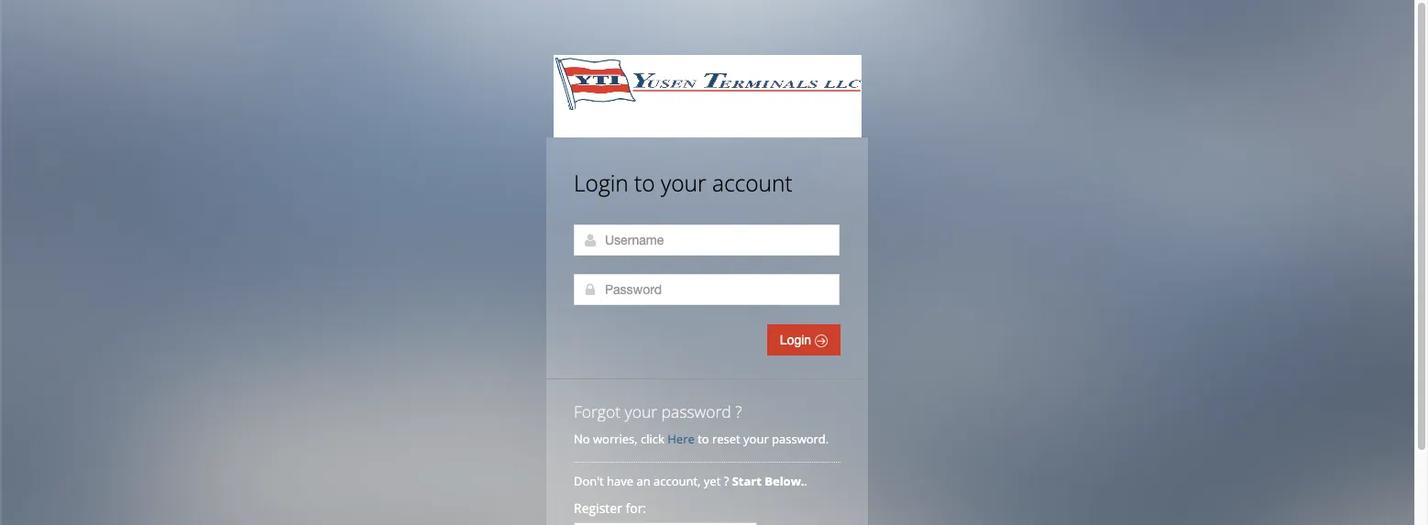 Task type: vqa. For each thing, say whether or not it's contained in the screenshot.
the an
yes



Task type: locate. For each thing, give the bounding box(es) containing it.
account,
[[654, 473, 701, 490]]

to
[[635, 168, 655, 198], [698, 431, 709, 447]]

? right yet
[[724, 473, 729, 490]]

2 horizontal spatial your
[[744, 431, 769, 447]]

login
[[574, 168, 629, 198], [780, 333, 815, 348]]

no
[[574, 431, 590, 447]]

1 horizontal spatial your
[[661, 168, 707, 198]]

0 horizontal spatial your
[[625, 401, 658, 423]]

0 horizontal spatial to
[[635, 168, 655, 198]]

click
[[641, 431, 665, 447]]

0 vertical spatial ?
[[736, 401, 742, 423]]

start
[[732, 473, 762, 490]]

to up 'username' text box
[[635, 168, 655, 198]]

user image
[[583, 233, 598, 248]]

0 vertical spatial login
[[574, 168, 629, 198]]

forgot
[[574, 401, 621, 423]]

worries,
[[593, 431, 638, 447]]

1 horizontal spatial to
[[698, 431, 709, 447]]

Username text field
[[574, 225, 840, 256]]

1 vertical spatial to
[[698, 431, 709, 447]]

0 vertical spatial your
[[661, 168, 707, 198]]

login inside button
[[780, 333, 815, 348]]

register
[[574, 500, 623, 517]]

your up 'username' text box
[[661, 168, 707, 198]]

1 vertical spatial ?
[[724, 473, 729, 490]]

your up click
[[625, 401, 658, 423]]

to right here on the left bottom of page
[[698, 431, 709, 447]]

? up reset
[[736, 401, 742, 423]]

0 horizontal spatial ?
[[724, 473, 729, 490]]

below.
[[765, 473, 805, 490]]

?
[[736, 401, 742, 423], [724, 473, 729, 490]]

your
[[661, 168, 707, 198], [625, 401, 658, 423], [744, 431, 769, 447]]

to inside forgot your password ? no worries, click here to reset your password.
[[698, 431, 709, 447]]

2 vertical spatial your
[[744, 431, 769, 447]]

yet
[[704, 473, 721, 490]]

0 vertical spatial to
[[635, 168, 655, 198]]

1 vertical spatial login
[[780, 333, 815, 348]]

0 horizontal spatial login
[[574, 168, 629, 198]]

don't
[[574, 473, 604, 490]]

an
[[637, 473, 651, 490]]

account
[[712, 168, 793, 198]]

reset
[[712, 431, 741, 447]]

1 horizontal spatial ?
[[736, 401, 742, 423]]

for:
[[626, 500, 647, 517]]

your right reset
[[744, 431, 769, 447]]

have
[[607, 473, 634, 490]]

login button
[[767, 325, 841, 356]]

.
[[805, 473, 808, 490]]

1 horizontal spatial login
[[780, 333, 815, 348]]



Task type: describe. For each thing, give the bounding box(es) containing it.
don't have an account, yet ? start below. .
[[574, 473, 811, 490]]

password.
[[772, 431, 829, 447]]

forgot your password ? no worries, click here to reset your password.
[[574, 401, 829, 447]]

swapright image
[[815, 335, 828, 348]]

? inside forgot your password ? no worries, click here to reset your password.
[[736, 401, 742, 423]]

login to your account
[[574, 168, 793, 198]]

Password password field
[[574, 274, 840, 305]]

register for:
[[574, 500, 647, 517]]

login for login to your account
[[574, 168, 629, 198]]

here link
[[668, 431, 695, 447]]

password
[[662, 401, 731, 423]]

here
[[668, 431, 695, 447]]

lock image
[[583, 282, 598, 297]]

login for login
[[780, 333, 815, 348]]

1 vertical spatial your
[[625, 401, 658, 423]]



